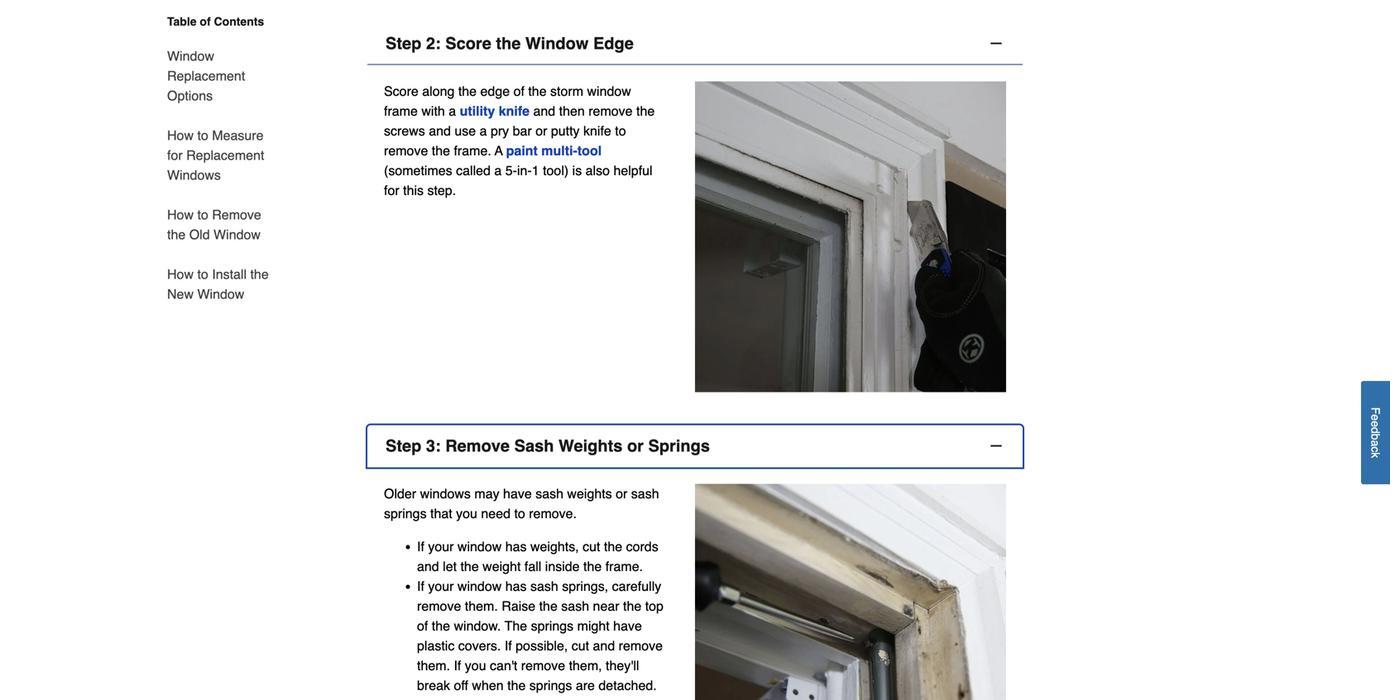 Task type: locate. For each thing, give the bounding box(es) containing it.
are
[[576, 678, 595, 694]]

the right install
[[250, 267, 269, 282]]

for inside 'how to measure for replacement windows'
[[167, 148, 183, 163]]

to for install
[[197, 267, 208, 282]]

the down can't
[[507, 678, 526, 694]]

frame. up called
[[454, 143, 491, 158]]

to right need
[[514, 506, 525, 522]]

your down let
[[428, 579, 454, 594]]

0 horizontal spatial screws
[[384, 123, 425, 139]]

remove down break
[[417, 698, 466, 701]]

0 vertical spatial has
[[505, 539, 527, 555]]

1 vertical spatial screws
[[492, 698, 533, 701]]

for up windows
[[167, 148, 183, 163]]

step 2: score the window edge
[[386, 34, 634, 53]]

replacement up options
[[167, 68, 245, 84]]

replacement
[[167, 68, 245, 84], [186, 148, 264, 163]]

0 vertical spatial remove
[[212, 207, 261, 223]]

the up edge
[[496, 34, 521, 53]]

remove down windows
[[212, 207, 261, 223]]

window inside 'how to remove the old window'
[[214, 227, 261, 242]]

is
[[572, 163, 582, 178]]

2 step from the top
[[386, 437, 421, 456]]

remove up (sometimes
[[384, 143, 428, 158]]

step 2: score the window edge button
[[367, 23, 1023, 65]]

1 vertical spatial you
[[465, 658, 486, 674]]

step for step 3: remove sash weights or springs
[[386, 437, 421, 456]]

score inside score along the edge of the storm window frame with a
[[384, 83, 419, 99]]

or right weights
[[616, 486, 627, 502]]

if
[[417, 539, 424, 555], [417, 579, 424, 594], [505, 639, 512, 654], [454, 658, 461, 674]]

off
[[454, 678, 468, 694]]

0 vertical spatial for
[[167, 148, 183, 163]]

has up "weight"
[[505, 539, 527, 555]]

the up (sometimes
[[432, 143, 450, 158]]

3 how from the top
[[167, 267, 194, 282]]

a left pry
[[480, 123, 487, 139]]

for
[[167, 148, 183, 163], [384, 183, 399, 198]]

1 vertical spatial your
[[428, 579, 454, 594]]

the down carefully
[[623, 599, 641, 614]]

0 horizontal spatial knife
[[499, 103, 530, 119]]

0 vertical spatial screws
[[384, 123, 425, 139]]

detached.
[[599, 678, 657, 694]]

frame. up carefully
[[605, 559, 643, 574]]

remove right 3:
[[445, 437, 510, 456]]

cut up 'them,' at the bottom left
[[572, 639, 589, 654]]

tool
[[577, 143, 602, 158]]

to inside 'how to remove the old window'
[[197, 207, 208, 223]]

1 vertical spatial have
[[613, 619, 642, 634]]

window
[[587, 83, 631, 99], [457, 539, 502, 555], [457, 579, 502, 594]]

how up 'new'
[[167, 267, 194, 282]]

weights
[[558, 437, 623, 456]]

sash down springs,
[[561, 599, 589, 614]]

springs
[[384, 506, 427, 522], [531, 619, 574, 634], [529, 678, 572, 694]]

a left 5-
[[494, 163, 502, 178]]

0 vertical spatial window
[[587, 83, 631, 99]]

1 vertical spatial remove
[[445, 437, 510, 456]]

a inside and then remove the screws and use a pry bar or putty knife to remove the frame. a
[[480, 123, 487, 139]]

or inside the older windows may have sash weights or sash springs that you need to remove.
[[616, 486, 627, 502]]

them,
[[569, 658, 602, 674]]

how to remove the old window
[[167, 207, 261, 242]]

step.
[[427, 183, 456, 198]]

springs inside the older windows may have sash weights or sash springs that you need to remove.
[[384, 506, 427, 522]]

frame
[[384, 103, 418, 119]]

to inside how to install the new window
[[197, 267, 208, 282]]

0 vertical spatial minus image
[[988, 35, 1005, 52]]

2 your from the top
[[428, 579, 454, 594]]

0 horizontal spatial of
[[200, 15, 211, 28]]

to
[[615, 123, 626, 139], [197, 128, 208, 143], [197, 207, 208, 223], [197, 267, 208, 282], [514, 506, 525, 522]]

the down are
[[583, 698, 602, 701]]

also
[[586, 163, 610, 178]]

1 vertical spatial replacement
[[186, 148, 264, 163]]

or
[[536, 123, 547, 139], [627, 437, 644, 456], [616, 486, 627, 502]]

them.
[[465, 599, 498, 614], [417, 658, 450, 674]]

the left the cords
[[604, 539, 622, 555]]

0 horizontal spatial have
[[503, 486, 532, 502]]

of right edge
[[513, 83, 525, 99]]

let
[[443, 559, 457, 574]]

window right storm at the left of the page
[[587, 83, 631, 99]]

or right bar
[[536, 123, 547, 139]]

minus image inside step 2: score the window edge button
[[988, 35, 1005, 52]]

older
[[384, 486, 416, 502]]

to up helpful
[[615, 123, 626, 139]]

1 horizontal spatial have
[[613, 619, 642, 634]]

window down table
[[167, 48, 214, 64]]

and
[[533, 103, 555, 119], [429, 123, 451, 139], [417, 559, 439, 574], [593, 639, 615, 654]]

to left measure
[[197, 128, 208, 143]]

how for how to install the new window
[[167, 267, 194, 282]]

score up frame
[[384, 83, 419, 99]]

1 step from the top
[[386, 34, 421, 53]]

1 vertical spatial score
[[384, 83, 419, 99]]

0 vertical spatial your
[[428, 539, 454, 555]]

1 vertical spatial of
[[513, 83, 525, 99]]

have down near
[[613, 619, 642, 634]]

paint multi-tool link
[[506, 143, 602, 158]]

to left install
[[197, 267, 208, 282]]

new
[[167, 287, 194, 302]]

2 horizontal spatial of
[[513, 83, 525, 99]]

how down options
[[167, 128, 194, 143]]

1 horizontal spatial frame.
[[605, 559, 643, 574]]

and left let
[[417, 559, 439, 574]]

0 vertical spatial how
[[167, 128, 194, 143]]

a
[[495, 143, 503, 158]]

d
[[1369, 428, 1382, 434]]

1 how from the top
[[167, 128, 194, 143]]

has
[[505, 539, 527, 555], [505, 579, 527, 594]]

they'll
[[606, 658, 639, 674]]

1 minus image from the top
[[988, 35, 1005, 52]]

fall
[[524, 559, 541, 574]]

window inside button
[[525, 34, 589, 53]]

step
[[386, 34, 421, 53], [386, 437, 421, 456]]

then
[[559, 103, 585, 119]]

2 minus image from the top
[[988, 438, 1005, 455]]

springs up possible,
[[531, 619, 574, 634]]

utility knife
[[460, 103, 530, 119]]

1 vertical spatial minus image
[[988, 438, 1005, 455]]

cut
[[583, 539, 600, 555], [572, 639, 589, 654]]

window up "weight"
[[457, 539, 502, 555]]

utility
[[460, 103, 495, 119]]

2 vertical spatial how
[[167, 267, 194, 282]]

bar
[[513, 123, 532, 139]]

0 horizontal spatial frame.
[[454, 143, 491, 158]]

replacement down measure
[[186, 148, 264, 163]]

0 vertical spatial have
[[503, 486, 532, 502]]

e up 'b'
[[1369, 421, 1382, 428]]

remove up plastic
[[417, 599, 461, 614]]

a up k
[[1369, 441, 1382, 447]]

2 how from the top
[[167, 207, 194, 223]]

paint
[[506, 143, 538, 158]]

remove
[[588, 103, 633, 119], [384, 143, 428, 158], [417, 599, 461, 614], [619, 639, 663, 654], [521, 658, 565, 674]]

table of contents element
[[147, 13, 271, 304]]

step 3: remove sash weights or springs button
[[367, 426, 1023, 468]]

for left this at the top of page
[[384, 183, 399, 198]]

0 horizontal spatial score
[[384, 83, 419, 99]]

how up old
[[167, 207, 194, 223]]

score
[[445, 34, 491, 53], [384, 83, 419, 99]]

remove inside 'how to remove the old window'
[[212, 207, 261, 223]]

window inside window replacement options
[[167, 48, 214, 64]]

sash
[[514, 437, 554, 456]]

window down "weight"
[[457, 579, 502, 594]]

step inside button
[[386, 437, 421, 456]]

step for step 2: score the window edge
[[386, 34, 421, 53]]

them. up window. at the bottom left
[[465, 599, 498, 614]]

2 vertical spatial of
[[417, 619, 428, 634]]

screws
[[384, 123, 425, 139], [492, 698, 533, 701]]

1 vertical spatial has
[[505, 579, 527, 594]]

1 vertical spatial for
[[384, 183, 399, 198]]

screws down "when"
[[492, 698, 533, 701]]

edge
[[593, 34, 634, 53]]

1 vertical spatial frame.
[[605, 559, 643, 574]]

0 vertical spatial or
[[536, 123, 547, 139]]

2 vertical spatial window
[[457, 579, 502, 594]]

a
[[449, 103, 456, 119], [480, 123, 487, 139], [494, 163, 502, 178], [1369, 441, 1382, 447]]

them. up break
[[417, 658, 450, 674]]

0 vertical spatial knife
[[499, 103, 530, 119]]

to up old
[[197, 207, 208, 223]]

screws inside and then remove the screws and use a pry bar or putty knife to remove the frame. a
[[384, 123, 425, 139]]

the up utility
[[458, 83, 477, 99]]

e up d
[[1369, 415, 1382, 421]]

of up plastic
[[417, 619, 428, 634]]

score right 2: at the left top of page
[[445, 34, 491, 53]]

your up let
[[428, 539, 454, 555]]

have
[[503, 486, 532, 502], [613, 619, 642, 634]]

cut right weights,
[[583, 539, 600, 555]]

0 vertical spatial frame.
[[454, 143, 491, 158]]

1 horizontal spatial knife
[[583, 123, 611, 139]]

the inside how to install the new window
[[250, 267, 269, 282]]

if up the off
[[454, 658, 461, 674]]

1 horizontal spatial them.
[[465, 599, 498, 614]]

knife
[[499, 103, 530, 119], [583, 123, 611, 139]]

step left 3:
[[386, 437, 421, 456]]

window down install
[[197, 287, 244, 302]]

can't
[[490, 658, 517, 674]]

0 vertical spatial them.
[[465, 599, 498, 614]]

window up storm at the left of the page
[[525, 34, 589, 53]]

a inside paint multi-tool (sometimes called a 5-in-1 tool) is also helpful for this step.
[[494, 163, 502, 178]]

remove
[[212, 207, 261, 223], [445, 437, 510, 456], [417, 698, 466, 701]]

how for how to measure for replacement windows
[[167, 128, 194, 143]]

the left old
[[167, 227, 186, 242]]

your
[[428, 539, 454, 555], [428, 579, 454, 594]]

0 vertical spatial you
[[456, 506, 477, 522]]

springs up holding
[[529, 678, 572, 694]]

minus image
[[988, 35, 1005, 52], [988, 438, 1005, 455]]

along
[[422, 83, 455, 99]]

step left 2: at the left top of page
[[386, 34, 421, 53]]

sash down fall
[[530, 579, 558, 594]]

remove down possible,
[[521, 658, 565, 674]]

has up raise on the bottom
[[505, 579, 527, 594]]

the up springs,
[[583, 559, 602, 574]]

1 horizontal spatial score
[[445, 34, 491, 53]]

1 vertical spatial step
[[386, 437, 421, 456]]

how inside 'how to remove the old window'
[[167, 207, 194, 223]]

the left storm at the left of the page
[[528, 83, 547, 99]]

how inside 'how to measure for replacement windows'
[[167, 128, 194, 143]]

how to measure for replacement windows link
[[167, 116, 271, 195]]

when
[[472, 678, 504, 694]]

the up helpful
[[636, 103, 655, 119]]

1 vertical spatial or
[[627, 437, 644, 456]]

0 horizontal spatial for
[[167, 148, 183, 163]]

screws down frame
[[384, 123, 425, 139]]

the down "when"
[[470, 698, 488, 701]]

or left springs
[[627, 437, 644, 456]]

e
[[1369, 415, 1382, 421], [1369, 421, 1382, 428]]

1 vertical spatial them.
[[417, 658, 450, 674]]

to inside 'how to measure for replacement windows'
[[197, 128, 208, 143]]

have up need
[[503, 486, 532, 502]]

1 vertical spatial how
[[167, 207, 194, 223]]

to inside the older windows may have sash weights or sash springs that you need to remove.
[[514, 506, 525, 522]]

to for measure
[[197, 128, 208, 143]]

minus image for step 2: score the window edge
[[988, 35, 1005, 52]]

weights,
[[530, 539, 579, 555]]

1 horizontal spatial screws
[[492, 698, 533, 701]]

2 vertical spatial remove
[[417, 698, 466, 701]]

0 vertical spatial springs
[[384, 506, 427, 522]]

you right "that"
[[456, 506, 477, 522]]

1 horizontal spatial of
[[417, 619, 428, 634]]

2:
[[426, 34, 441, 53]]

raise
[[502, 599, 535, 614]]

if down windows
[[417, 539, 424, 555]]

frame.
[[454, 143, 491, 158], [605, 559, 643, 574]]

knife inside and then remove the screws and use a pry bar or putty knife to remove the frame. a
[[583, 123, 611, 139]]

knife up bar
[[499, 103, 530, 119]]

you down 'covers.'
[[465, 658, 486, 674]]

window
[[525, 34, 589, 53], [167, 48, 214, 64], [214, 227, 261, 242], [197, 287, 244, 302]]

1 vertical spatial window
[[457, 539, 502, 555]]

screws inside if your window has weights, cut the cords and let the weight fall inside the frame. if your window has sash springs, carefully remove them. raise the sash near the top of the window. the springs might have plastic covers. if possible, cut and remove them. if you can't remove them, they'll break off when the springs are detached. remove the screws holding the spri
[[492, 698, 533, 701]]

the
[[496, 34, 521, 53], [458, 83, 477, 99], [528, 83, 547, 99], [636, 103, 655, 119], [432, 143, 450, 158], [167, 227, 186, 242], [250, 267, 269, 282], [604, 539, 622, 555], [460, 559, 479, 574], [583, 559, 602, 574], [539, 599, 558, 614], [623, 599, 641, 614], [432, 619, 450, 634], [507, 678, 526, 694], [470, 698, 488, 701], [583, 698, 602, 701]]

0 vertical spatial score
[[445, 34, 491, 53]]

1 vertical spatial knife
[[583, 123, 611, 139]]

top
[[645, 599, 664, 614]]

knife up "tool"
[[583, 123, 611, 139]]

springs down the older
[[384, 506, 427, 522]]

frame. inside and then remove the screws and use a pry bar or putty knife to remove the frame. a
[[454, 143, 491, 158]]

3:
[[426, 437, 441, 456]]

2 vertical spatial or
[[616, 486, 627, 502]]

remove inside button
[[445, 437, 510, 456]]

a right with
[[449, 103, 456, 119]]

1 horizontal spatial for
[[384, 183, 399, 198]]

0 vertical spatial step
[[386, 34, 421, 53]]

0 vertical spatial of
[[200, 15, 211, 28]]

window right old
[[214, 227, 261, 242]]

minus image inside step 3: remove sash weights or springs button
[[988, 438, 1005, 455]]

and down might
[[593, 639, 615, 654]]

sash up remove.
[[536, 486, 563, 502]]

0 vertical spatial replacement
[[167, 68, 245, 84]]

how inside how to install the new window
[[167, 267, 194, 282]]

step inside button
[[386, 34, 421, 53]]

plastic
[[417, 639, 455, 654]]

sash
[[536, 486, 563, 502], [631, 486, 659, 502], [530, 579, 558, 594], [561, 599, 589, 614]]

of right table
[[200, 15, 211, 28]]



Task type: describe. For each thing, give the bounding box(es) containing it.
sash up the cords
[[631, 486, 659, 502]]

window inside score along the edge of the storm window frame with a
[[587, 83, 631, 99]]

f
[[1369, 408, 1382, 415]]

if up plastic
[[417, 579, 424, 594]]

options
[[167, 88, 213, 103]]

table
[[167, 15, 197, 28]]

and then remove the screws and use a pry bar or putty knife to remove the frame. a
[[384, 103, 655, 158]]

0 horizontal spatial them.
[[417, 658, 450, 674]]

for inside paint multi-tool (sometimes called a 5-in-1 tool) is also helpful for this step.
[[384, 183, 399, 198]]

2 e from the top
[[1369, 421, 1382, 428]]

step 3: remove sash weights or springs
[[386, 437, 710, 456]]

old
[[189, 227, 210, 242]]

remove right "then"
[[588, 103, 633, 119]]

contents
[[214, 15, 264, 28]]

scoring the edge of the storm window frame with a utility knife. image
[[695, 81, 1006, 393]]

springs,
[[562, 579, 608, 594]]

need
[[481, 506, 511, 522]]

utility knife link
[[460, 103, 530, 119]]

or inside and then remove the screws and use a pry bar or putty knife to remove the frame. a
[[536, 123, 547, 139]]

a inside "button"
[[1369, 441, 1382, 447]]

remove up they'll
[[619, 639, 663, 654]]

holding
[[537, 698, 580, 701]]

storm
[[550, 83, 583, 99]]

of inside if your window has weights, cut the cords and let the weight fall inside the frame. if your window has sash springs, carefully remove them. raise the sash near the top of the window. the springs might have plastic covers. if possible, cut and remove them. if you can't remove them, they'll break off when the springs are detached. remove the screws holding the spri
[[417, 619, 428, 634]]

window replacement options link
[[167, 36, 271, 116]]

if up can't
[[505, 639, 512, 654]]

the
[[504, 619, 527, 634]]

replacement inside 'how to measure for replacement windows'
[[186, 148, 264, 163]]

how to install the new window
[[167, 267, 269, 302]]

have inside if your window has weights, cut the cords and let the weight fall inside the frame. if your window has sash springs, carefully remove them. raise the sash near the top of the window. the springs might have plastic covers. if possible, cut and remove them. if you can't remove them, they'll break off when the springs are detached. remove the screws holding the spri
[[613, 619, 642, 634]]

might
[[577, 619, 610, 634]]

the up plastic
[[432, 619, 450, 634]]

window inside how to install the new window
[[197, 287, 244, 302]]

tool)
[[543, 163, 569, 178]]

1 vertical spatial springs
[[531, 619, 574, 634]]

the inside button
[[496, 34, 521, 53]]

have inside the older windows may have sash weights or sash springs that you need to remove.
[[503, 486, 532, 502]]

how to install the new window link
[[167, 255, 271, 304]]

remove.
[[529, 506, 577, 522]]

covers.
[[458, 639, 501, 654]]

table of contents
[[167, 15, 264, 28]]

f e e d b a c k button
[[1361, 382, 1390, 485]]

break
[[417, 678, 450, 694]]

remove inside if your window has weights, cut the cords and let the weight fall inside the frame. if your window has sash springs, carefully remove them. raise the sash near the top of the window. the springs might have plastic covers. if possible, cut and remove them. if you can't remove them, they'll break off when the springs are detached. remove the screws holding the spri
[[417, 698, 466, 701]]

springs
[[648, 437, 710, 456]]

putty
[[551, 123, 580, 139]]

b
[[1369, 434, 1382, 441]]

with
[[421, 103, 445, 119]]

or inside button
[[627, 437, 644, 456]]

remove for to
[[212, 207, 261, 223]]

frame. inside if your window has weights, cut the cords and let the weight fall inside the frame. if your window has sash springs, carefully remove them. raise the sash near the top of the window. the springs might have plastic covers. if possible, cut and remove them. if you can't remove them, they'll break off when the springs are detached. remove the screws holding the spri
[[605, 559, 643, 574]]

k
[[1369, 453, 1382, 459]]

windows
[[420, 486, 471, 502]]

called
[[456, 163, 491, 178]]

use
[[455, 123, 476, 139]]

1
[[532, 163, 539, 178]]

edge
[[480, 83, 510, 99]]

older windows may have sash weights or sash springs that you need to remove.
[[384, 486, 659, 522]]

pry
[[491, 123, 509, 139]]

0 vertical spatial cut
[[583, 539, 600, 555]]

possible,
[[516, 639, 568, 654]]

f e e d b a c k
[[1369, 408, 1382, 459]]

if your window has weights, cut the cords and let the weight fall inside the frame. if your window has sash springs, carefully remove them. raise the sash near the top of the window. the springs might have plastic covers. if possible, cut and remove them. if you can't remove them, they'll break off when the springs are detached. remove the screws holding the spri
[[417, 539, 664, 701]]

you inside if your window has weights, cut the cords and let the weight fall inside the frame. if your window has sash springs, carefully remove them. raise the sash near the top of the window. the springs might have plastic covers. if possible, cut and remove them. if you can't remove them, they'll break off when the springs are detached. remove the screws holding the spri
[[465, 658, 486, 674]]

score along the edge of the storm window frame with a
[[384, 83, 631, 119]]

to for remove
[[197, 207, 208, 223]]

how to measure for replacement windows
[[167, 128, 264, 183]]

may
[[474, 486, 499, 502]]

cords
[[626, 539, 658, 555]]

2 vertical spatial springs
[[529, 678, 572, 694]]

the right raise on the bottom
[[539, 599, 558, 614]]

window replacement options
[[167, 48, 245, 103]]

weights
[[567, 486, 612, 502]]

how for how to remove the old window
[[167, 207, 194, 223]]

5-
[[505, 163, 517, 178]]

the inside 'how to remove the old window'
[[167, 227, 186, 242]]

weight
[[483, 559, 521, 574]]

c
[[1369, 447, 1382, 453]]

this
[[403, 183, 424, 198]]

replacement inside window replacement options link
[[167, 68, 245, 84]]

windows
[[167, 168, 221, 183]]

1 has from the top
[[505, 539, 527, 555]]

(sometimes
[[384, 163, 452, 178]]

minus image for step 3: remove sash weights or springs
[[988, 438, 1005, 455]]

1 e from the top
[[1369, 415, 1382, 421]]

the right let
[[460, 559, 479, 574]]

paint multi-tool (sometimes called a 5-in-1 tool) is also helpful for this step.
[[384, 143, 653, 198]]

and left "then"
[[533, 103, 555, 119]]

window.
[[454, 619, 501, 634]]

removing the springs from old windows. image
[[695, 484, 1006, 701]]

how to remove the old window link
[[167, 195, 271, 255]]

2 has from the top
[[505, 579, 527, 594]]

1 vertical spatial cut
[[572, 639, 589, 654]]

multi-
[[541, 143, 577, 158]]

and down with
[[429, 123, 451, 139]]

in-
[[517, 163, 532, 178]]

that
[[430, 506, 452, 522]]

helpful
[[613, 163, 653, 178]]

carefully
[[612, 579, 661, 594]]

inside
[[545, 559, 580, 574]]

a inside score along the edge of the storm window frame with a
[[449, 103, 456, 119]]

install
[[212, 267, 247, 282]]

of inside score along the edge of the storm window frame with a
[[513, 83, 525, 99]]

near
[[593, 599, 619, 614]]

1 your from the top
[[428, 539, 454, 555]]

you inside the older windows may have sash weights or sash springs that you need to remove.
[[456, 506, 477, 522]]

to inside and then remove the screws and use a pry bar or putty knife to remove the frame. a
[[615, 123, 626, 139]]

remove for 3:
[[445, 437, 510, 456]]

score inside button
[[445, 34, 491, 53]]

measure
[[212, 128, 264, 143]]



Task type: vqa. For each thing, say whether or not it's contained in the screenshot.
to
yes



